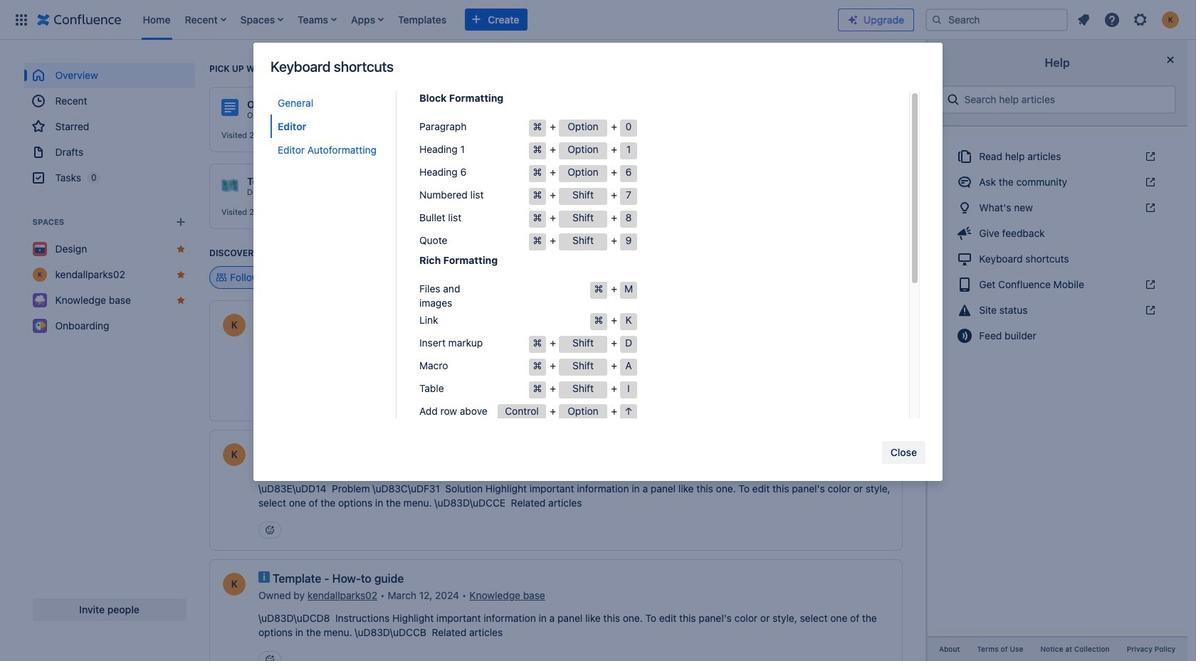 Task type: vqa. For each thing, say whether or not it's contained in the screenshot.
'List formating' group
no



Task type: describe. For each thing, give the bounding box(es) containing it.
2 unstar this space image from the top
[[175, 269, 187, 281]]

screen icon image
[[957, 251, 974, 268]]

premium image
[[848, 14, 859, 25]]

create a space image
[[172, 214, 189, 231]]

:face_with_monocle: image
[[259, 442, 270, 454]]

close image
[[1163, 51, 1180, 68]]

:notepad_spiral: image
[[457, 100, 474, 117]]

signal icon image
[[957, 328, 974, 345]]

1 unstar this space image from the top
[[175, 244, 187, 255]]

lightbulb icon image
[[957, 199, 974, 217]]

1 horizontal spatial list
[[1071, 7, 1188, 32]]

:notepad_spiral: image
[[457, 100, 474, 117]]

0 horizontal spatial list
[[136, 0, 838, 40]]

shortcut icon image for the documents icon
[[1143, 151, 1157, 162]]

mobile icon image
[[957, 276, 974, 293]]

:information_source: image
[[259, 572, 270, 583]]



Task type: locate. For each thing, give the bounding box(es) containing it.
4 shortcut icon image from the top
[[1143, 279, 1157, 291]]

unstar this space image
[[175, 244, 187, 255], [175, 269, 187, 281]]

0 horizontal spatial list item
[[181, 0, 231, 40]]

confluence image
[[37, 11, 121, 28], [37, 11, 121, 28]]

shortcut icon image for comment icon
[[1143, 177, 1157, 188]]

Search help articles field
[[961, 87, 1170, 113]]

group
[[24, 63, 195, 191]]

0 vertical spatial unstar this space image
[[175, 244, 187, 255]]

3 shortcut icon image from the top
[[1143, 202, 1157, 214]]

list
[[136, 0, 838, 40], [1071, 7, 1188, 32]]

1 vertical spatial unstar this space image
[[175, 269, 187, 281]]

1 shortcut icon image from the top
[[1143, 151, 1157, 162]]

Search field
[[926, 8, 1069, 31]]

documents icon image
[[957, 148, 974, 165]]

:athletic_shoe: image
[[457, 177, 474, 194]]

feedback icon image
[[957, 225, 974, 242]]

None search field
[[926, 8, 1069, 31]]

unstar this space image down the create a space image
[[175, 244, 187, 255]]

2 list item from the left
[[294, 0, 341, 40]]

:map: image
[[222, 177, 239, 194], [222, 177, 239, 194]]

global element
[[9, 0, 838, 40]]

unstar this space image
[[175, 295, 187, 306]]

5 shortcut icon image from the top
[[1143, 305, 1157, 316]]

:face_with_monocle: image
[[259, 442, 270, 454]]

shortcut icon image for warning icon
[[1143, 305, 1157, 316]]

warning icon image
[[957, 302, 974, 319]]

1 list item from the left
[[181, 0, 231, 40]]

:athletic_shoe: image
[[457, 177, 474, 194]]

search image
[[932, 14, 943, 25]]

settings icon image
[[1133, 11, 1150, 28]]

shortcut icon image
[[1143, 151, 1157, 162], [1143, 177, 1157, 188], [1143, 202, 1157, 214], [1143, 279, 1157, 291], [1143, 305, 1157, 316]]

comment icon image
[[957, 174, 974, 191]]

shortcut icon image for mobile icon at top
[[1143, 279, 1157, 291]]

banner
[[0, 0, 1197, 40]]

unstar this space image up unstar this space image
[[175, 269, 187, 281]]

shortcut icon image for lightbulb icon
[[1143, 202, 1157, 214]]

list item
[[181, 0, 231, 40], [294, 0, 341, 40]]

dialog
[[254, 43, 943, 644]]

1 horizontal spatial list item
[[294, 0, 341, 40]]

:information_source: image
[[259, 572, 270, 583]]

tab list
[[271, 91, 396, 419]]

2 shortcut icon image from the top
[[1143, 177, 1157, 188]]



